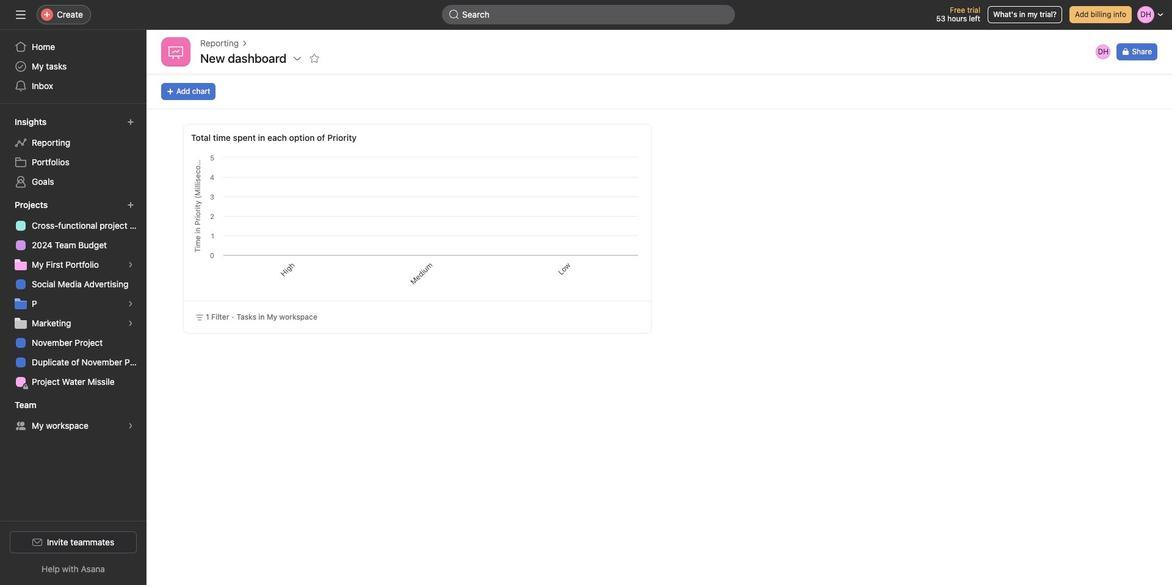 Task type: locate. For each thing, give the bounding box(es) containing it.
list box
[[442, 5, 736, 24]]

dh image
[[1099, 45, 1110, 59]]

global element
[[0, 30, 147, 103]]

new project or portfolio image
[[127, 202, 134, 209]]

see details, my first portfolio image
[[127, 261, 134, 269]]

show options image
[[293, 54, 303, 64]]

new insights image
[[127, 119, 134, 126]]

hide sidebar image
[[16, 10, 26, 20]]

teams element
[[0, 395, 147, 439]]

isinverse image
[[450, 10, 459, 20]]



Task type: describe. For each thing, give the bounding box(es) containing it.
see details, marketing image
[[127, 320, 134, 327]]

add to starred image
[[310, 54, 320, 64]]

see details, p image
[[127, 301, 134, 308]]

see details, my workspace image
[[127, 423, 134, 430]]

report image
[[169, 45, 183, 59]]

insights element
[[0, 111, 147, 194]]

projects element
[[0, 194, 147, 395]]



Task type: vqa. For each thing, say whether or not it's contained in the screenshot.
Completed image
no



